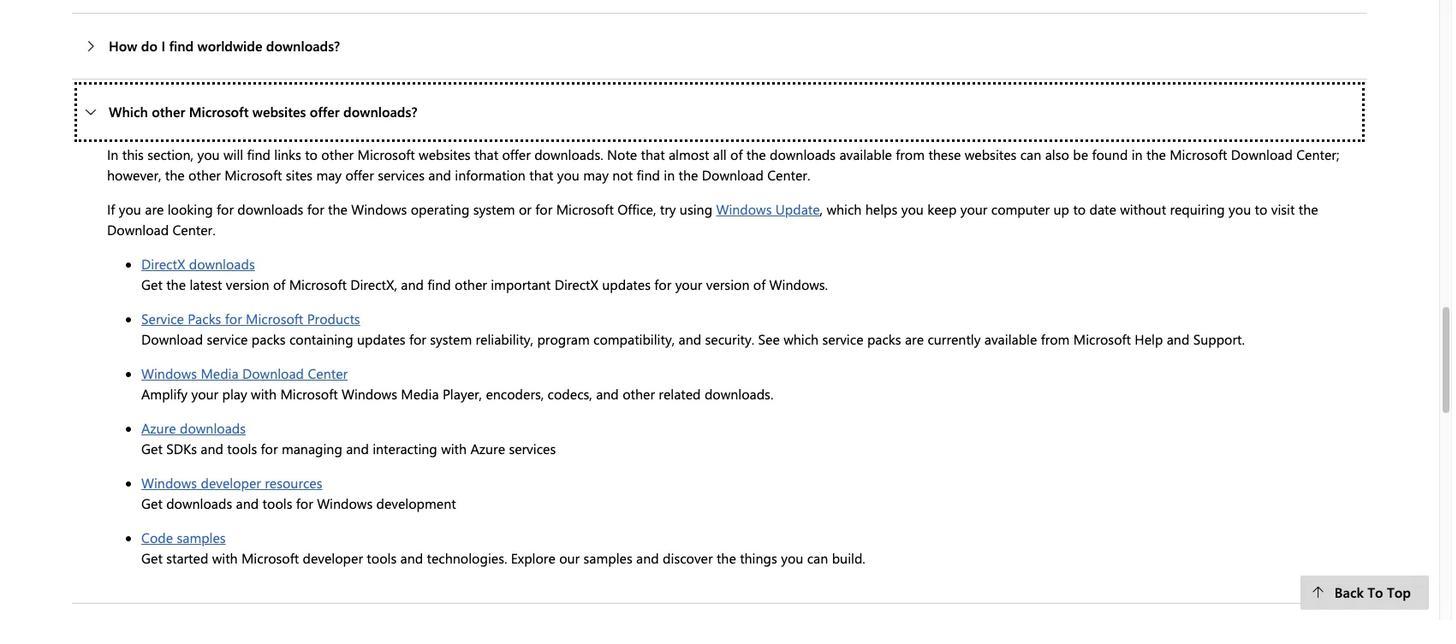 Task type: vqa. For each thing, say whether or not it's contained in the screenshot.
the leftmost downloads?
yes



Task type: describe. For each thing, give the bounding box(es) containing it.
other inside the which other microsoft websites offer downloads? dropdown button
[[152, 103, 185, 121]]

other inside directx downloads get the latest version of microsoft directx, and find other important directx updates for your version of windows.
[[455, 276, 487, 294]]

for right looking
[[217, 200, 234, 218]]

1 service from the left
[[207, 330, 248, 348]]

2 version from the left
[[706, 276, 750, 294]]

products
[[307, 310, 360, 328]]

currently
[[928, 330, 981, 348]]

2 horizontal spatial websites
[[965, 145, 1017, 163]]

interacting
[[373, 440, 437, 458]]

of for important
[[754, 276, 766, 294]]

without
[[1121, 200, 1167, 218]]

up
[[1054, 200, 1070, 218]]

codecs,
[[548, 385, 593, 403]]

if
[[107, 200, 115, 218]]

which other microsoft websites offer downloads? button
[[72, 79, 1368, 145]]

do
[[141, 37, 158, 55]]

can inside in this section, you will find links to other microsoft websites that offer downloads. note that almost all of the downloads available from these websites can also be found in the microsoft download center; however, the other microsoft sites may offer services and information that you may not find in the download center.
[[1021, 145, 1042, 163]]

get for azure downloads get sdks and tools for managing and interacting with azure services
[[141, 440, 163, 458]]

, which helps you keep your computer up to date without requiring you to visit the download center.
[[107, 200, 1319, 239]]

download inside , which helps you keep your computer up to date without requiring you to visit the download center.
[[107, 221, 169, 239]]

available inside the service packs for microsoft products download service packs containing updates for system reliability, program compatibility, and security. see which service packs are currently available from microsoft help and support.
[[985, 330, 1037, 348]]

find inside dropdown button
[[169, 37, 194, 55]]

back
[[1335, 584, 1364, 602]]

amplify
[[141, 385, 188, 403]]

resources
[[265, 474, 322, 492]]

and down the azure downloads link
[[201, 440, 224, 458]]

center;
[[1297, 145, 1340, 163]]

see
[[758, 330, 780, 348]]

offer inside the which other microsoft websites offer downloads? dropdown button
[[310, 103, 340, 121]]

microsoft up operating
[[358, 145, 415, 163]]

build.
[[832, 550, 866, 568]]

windows update link
[[716, 200, 820, 218]]

packs
[[188, 310, 221, 328]]

which
[[109, 103, 148, 121]]

looking
[[168, 200, 213, 218]]

downloads inside directx downloads get the latest version of microsoft directx, and find other important directx updates for your version of windows.
[[189, 255, 255, 273]]

try
[[660, 200, 676, 218]]

service packs for microsoft products download service packs containing updates for system reliability, program compatibility, and security. see which service packs are currently available from microsoft help and support.
[[141, 310, 1245, 348]]

with inside code samples get started with microsoft developer tools and technologies. explore our samples and discover the things you can build.
[[212, 550, 238, 568]]

the inside , which helps you keep your computer up to date without requiring you to visit the download center.
[[1299, 200, 1319, 218]]

latest
[[190, 276, 222, 294]]

developer inside windows developer resources get downloads and tools for windows development
[[201, 474, 261, 492]]

1 horizontal spatial websites
[[419, 145, 471, 163]]

2 horizontal spatial to
[[1255, 200, 1268, 218]]

the inside code samples get started with microsoft developer tools and technologies. explore our samples and discover the things you can build.
[[717, 550, 736, 568]]

found
[[1092, 145, 1128, 163]]

code samples link
[[141, 529, 226, 547]]

windows right using
[[716, 200, 772, 218]]

and inside 'windows media download center amplify your play with microsoft windows media player, encoders, codecs, and other related downloads.'
[[596, 385, 619, 403]]

requiring
[[1170, 200, 1225, 218]]

can inside code samples get started with microsoft developer tools and technologies. explore our samples and discover the things you can build.
[[807, 550, 828, 568]]

and right help
[[1167, 330, 1190, 348]]

visit
[[1272, 200, 1295, 218]]

important
[[491, 276, 551, 294]]

windows down resources
[[317, 495, 373, 513]]

and inside directx downloads get the latest version of microsoft directx, and find other important directx updates for your version of windows.
[[401, 276, 424, 294]]

update
[[776, 200, 820, 218]]

containing
[[289, 330, 353, 348]]

find right not
[[637, 166, 660, 184]]

1 packs from the left
[[252, 330, 286, 348]]

tools inside code samples get started with microsoft developer tools and technologies. explore our samples and discover the things you can build.
[[367, 550, 397, 568]]

windows up "amplify"
[[141, 365, 197, 383]]

office,
[[618, 200, 656, 218]]

and inside in this section, you will find links to other microsoft websites that offer downloads. note that almost all of the downloads available from these websites can also be found in the microsoft download center; however, the other microsoft sites may offer services and information that you may not find in the download center.
[[429, 166, 451, 184]]

explore
[[511, 550, 556, 568]]

1 horizontal spatial in
[[1132, 145, 1143, 163]]

things
[[740, 550, 777, 568]]

center. inside in this section, you will find links to other microsoft websites that offer downloads. note that almost all of the downloads available from these websites can also be found in the microsoft download center; however, the other microsoft sites may offer services and information that you may not find in the download center.
[[768, 166, 811, 184]]

however,
[[107, 166, 161, 184]]

services inside in this section, you will find links to other microsoft websites that offer downloads. note that almost all of the downloads available from these websites can also be found in the microsoft download center; however, the other microsoft sites may offer services and information that you may not find in the download center.
[[378, 166, 425, 184]]

other right links
[[321, 145, 354, 163]]

computer
[[992, 200, 1050, 218]]

download inside 'windows media download center amplify your play with microsoft windows media player, encoders, codecs, and other related downloads.'
[[242, 365, 304, 383]]

microsoft down not
[[556, 200, 614, 218]]

1 vertical spatial samples
[[584, 550, 633, 568]]

downloads inside windows developer resources get downloads and tools for windows development
[[166, 495, 232, 513]]

managing
[[282, 440, 342, 458]]

1 vertical spatial offer
[[502, 145, 531, 163]]

encoders,
[[486, 385, 544, 403]]

center. inside , which helps you keep your computer up to date without requiring you to visit the download center.
[[173, 221, 215, 239]]

tools inside 'azure downloads get sdks and tools for managing and interacting with azure services'
[[227, 440, 257, 458]]

helps
[[866, 200, 898, 218]]

in
[[107, 145, 119, 163]]

you right requiring
[[1229, 200, 1251, 218]]

from inside the service packs for microsoft products download service packs containing updates for system reliability, program compatibility, and security. see which service packs are currently available from microsoft help and support.
[[1041, 330, 1070, 348]]

back to top
[[1335, 584, 1411, 602]]

1 version from the left
[[226, 276, 269, 294]]

using
[[680, 200, 713, 218]]

your inside directx downloads get the latest version of microsoft directx, and find other important directx updates for your version of windows.
[[675, 276, 703, 294]]

note
[[607, 145, 637, 163]]

0 horizontal spatial that
[[475, 145, 499, 163]]

how do i find worldwide downloads? button
[[72, 14, 1368, 79]]

help
[[1135, 330, 1163, 348]]

1 may from the left
[[316, 166, 342, 184]]

are inside the service packs for microsoft products download service packs containing updates for system reliability, program compatibility, and security. see which service packs are currently available from microsoft help and support.
[[905, 330, 924, 348]]

service
[[141, 310, 184, 328]]

for right or at the top
[[536, 200, 553, 218]]

service packs for microsoft products link
[[141, 310, 360, 328]]

0 horizontal spatial azure
[[141, 419, 176, 437]]

azure downloads get sdks and tools for managing and interacting with azure services
[[141, 419, 556, 458]]

you inside code samples get started with microsoft developer tools and technologies. explore our samples and discover the things you can build.
[[781, 550, 804, 568]]

2 horizontal spatial that
[[641, 145, 665, 163]]

0 horizontal spatial are
[[145, 200, 164, 218]]

1 horizontal spatial azure
[[471, 440, 505, 458]]

2 may from the left
[[583, 166, 609, 184]]

links
[[274, 145, 301, 163]]

windows down sdks
[[141, 474, 197, 492]]

development
[[376, 495, 456, 513]]

microsoft inside directx downloads get the latest version of microsoft directx, and find other important directx updates for your version of windows.
[[289, 276, 347, 294]]

which inside the service packs for microsoft products download service packs containing updates for system reliability, program compatibility, and security. see which service packs are currently available from microsoft help and support.
[[784, 330, 819, 348]]

system inside the service packs for microsoft products download service packs containing updates for system reliability, program compatibility, and security. see which service packs are currently available from microsoft help and support.
[[430, 330, 472, 348]]

how
[[109, 37, 137, 55]]

almost
[[669, 145, 709, 163]]

these
[[929, 145, 961, 163]]

windows.
[[770, 276, 828, 294]]

of for offer
[[731, 145, 743, 163]]

how do i find worldwide downloads?
[[109, 37, 340, 55]]

downloads? for how do i find worldwide downloads?
[[266, 37, 340, 55]]

which inside , which helps you keep your computer up to date without requiring you to visit the download center.
[[827, 200, 862, 218]]

and left security.
[[679, 330, 702, 348]]

other up looking
[[188, 166, 221, 184]]

also
[[1045, 145, 1070, 163]]

,
[[820, 200, 823, 218]]

find inside directx downloads get the latest version of microsoft directx, and find other important directx updates for your version of windows.
[[428, 276, 451, 294]]

worldwide
[[197, 37, 262, 55]]

information
[[455, 166, 526, 184]]

0 horizontal spatial media
[[201, 365, 239, 383]]

or
[[519, 200, 532, 218]]

reliability,
[[476, 330, 534, 348]]

downloads. inside in this section, you will find links to other microsoft websites that offer downloads. note that almost all of the downloads available from these websites can also be found in the microsoft download center; however, the other microsoft sites may offer services and information that you may not find in the download center.
[[535, 145, 604, 163]]

azure downloads link
[[141, 419, 246, 437]]

sites
[[286, 166, 313, 184]]

this
[[122, 145, 144, 163]]

section,
[[148, 145, 194, 163]]

0 horizontal spatial of
[[273, 276, 285, 294]]



Task type: locate. For each thing, give the bounding box(es) containing it.
microsoft left help
[[1074, 330, 1131, 348]]

2 get from the top
[[141, 440, 163, 458]]

1 vertical spatial center.
[[173, 221, 215, 239]]

other inside 'windows media download center amplify your play with microsoft windows media player, encoders, codecs, and other related downloads.'
[[623, 385, 655, 403]]

microsoft up requiring
[[1170, 145, 1228, 163]]

windows media download center amplify your play with microsoft windows media player, encoders, codecs, and other related downloads.
[[141, 365, 774, 403]]

0 horizontal spatial to
[[305, 145, 318, 163]]

0 vertical spatial developer
[[201, 474, 261, 492]]

1 horizontal spatial services
[[509, 440, 556, 458]]

directx right "important"
[[555, 276, 599, 294]]

1 vertical spatial from
[[1041, 330, 1070, 348]]

can left "build."
[[807, 550, 828, 568]]

for right packs
[[225, 310, 242, 328]]

microsoft down will
[[225, 166, 282, 184]]

downloads up sdks
[[180, 419, 246, 437]]

microsoft inside 'windows media download center amplify your play with microsoft windows media player, encoders, codecs, and other related downloads.'
[[280, 385, 338, 403]]

get up "code"
[[141, 495, 163, 513]]

and right managing
[[346, 440, 369, 458]]

you right if
[[119, 200, 141, 218]]

directx downloads link
[[141, 255, 255, 273]]

updates inside the service packs for microsoft products download service packs containing updates for system reliability, program compatibility, and security. see which service packs are currently available from microsoft help and support.
[[357, 330, 406, 348]]

of left windows.
[[754, 276, 766, 294]]

services down encoders,
[[509, 440, 556, 458]]

0 horizontal spatial directx
[[141, 255, 185, 273]]

to left visit
[[1255, 200, 1268, 218]]

1 vertical spatial directx
[[555, 276, 599, 294]]

your inside , which helps you keep your computer up to date without requiring you to visit the download center.
[[961, 200, 988, 218]]

directx up service
[[141, 255, 185, 273]]

0 horizontal spatial downloads?
[[266, 37, 340, 55]]

get inside windows developer resources get downloads and tools for windows development
[[141, 495, 163, 513]]

0 vertical spatial downloads.
[[535, 145, 604, 163]]

downloads up 'code samples' 'link'
[[166, 495, 232, 513]]

to right up on the right top of the page
[[1073, 200, 1086, 218]]

0 horizontal spatial services
[[378, 166, 425, 184]]

compatibility,
[[594, 330, 675, 348]]

1 vertical spatial media
[[401, 385, 439, 403]]

related
[[659, 385, 701, 403]]

2 vertical spatial offer
[[346, 166, 374, 184]]

1 horizontal spatial can
[[1021, 145, 1042, 163]]

1 vertical spatial with
[[441, 440, 467, 458]]

offer up "sites"
[[310, 103, 340, 121]]

0 horizontal spatial may
[[316, 166, 342, 184]]

of inside in this section, you will find links to other microsoft websites that offer downloads. note that almost all of the downloads available from these websites can also be found in the microsoft download center; however, the other microsoft sites may offer services and information that you may not find in the download center.
[[731, 145, 743, 163]]

2 packs from the left
[[868, 330, 901, 348]]

other left "important"
[[455, 276, 487, 294]]

tools up windows developer resources link
[[227, 440, 257, 458]]

1 horizontal spatial downloads.
[[705, 385, 774, 403]]

1 vertical spatial your
[[675, 276, 703, 294]]

1 horizontal spatial developer
[[303, 550, 363, 568]]

1 horizontal spatial packs
[[868, 330, 901, 348]]

are
[[145, 200, 164, 218], [905, 330, 924, 348]]

get for code samples get started with microsoft developer tools and technologies. explore our samples and discover the things you can build.
[[141, 550, 163, 568]]

0 vertical spatial your
[[961, 200, 988, 218]]

2 service from the left
[[823, 330, 864, 348]]

websites up links
[[252, 103, 306, 121]]

and inside windows developer resources get downloads and tools for windows development
[[236, 495, 259, 513]]

service down packs
[[207, 330, 248, 348]]

code
[[141, 529, 173, 547]]

offer
[[310, 103, 340, 121], [502, 145, 531, 163], [346, 166, 374, 184]]

0 vertical spatial directx
[[141, 255, 185, 273]]

sdks
[[166, 440, 197, 458]]

1 horizontal spatial samples
[[584, 550, 633, 568]]

to
[[1368, 584, 1384, 602]]

1 horizontal spatial center.
[[768, 166, 811, 184]]

websites up information
[[419, 145, 471, 163]]

back to top link
[[1301, 576, 1429, 611]]

0 horizontal spatial can
[[807, 550, 828, 568]]

download left center;
[[1231, 145, 1293, 163]]

1 horizontal spatial downloads?
[[344, 103, 418, 121]]

microsoft down windows developer resources get downloads and tools for windows development
[[242, 550, 299, 568]]

top
[[1387, 584, 1411, 602]]

may left not
[[583, 166, 609, 184]]

your up the service packs for microsoft products download service packs containing updates for system reliability, program compatibility, and security. see which service packs are currently available from microsoft help and support.
[[675, 276, 703, 294]]

1 horizontal spatial available
[[985, 330, 1037, 348]]

find
[[169, 37, 194, 55], [247, 145, 271, 163], [637, 166, 660, 184], [428, 276, 451, 294]]

which right ","
[[827, 200, 862, 218]]

packs down 'service packs for microsoft products' link
[[252, 330, 286, 348]]

your for player,
[[191, 385, 219, 403]]

get down "code"
[[141, 550, 163, 568]]

center.
[[768, 166, 811, 184], [173, 221, 215, 239]]

for inside windows developer resources get downloads and tools for windows development
[[296, 495, 313, 513]]

system left or at the top
[[473, 200, 515, 218]]

directx downloads get the latest version of microsoft directx, and find other important directx updates for your version of windows.
[[141, 255, 828, 294]]

get inside code samples get started with microsoft developer tools and technologies. explore our samples and discover the things you can build.
[[141, 550, 163, 568]]

the
[[747, 145, 766, 163], [1147, 145, 1166, 163], [165, 166, 185, 184], [679, 166, 698, 184], [328, 200, 348, 218], [1299, 200, 1319, 218], [166, 276, 186, 294], [717, 550, 736, 568]]

in down almost
[[664, 166, 675, 184]]

find right directx,
[[428, 276, 451, 294]]

for down "sites"
[[307, 200, 324, 218]]

1 horizontal spatial with
[[251, 385, 277, 403]]

windows media download center link
[[141, 365, 348, 383]]

0 horizontal spatial which
[[784, 330, 819, 348]]

for down resources
[[296, 495, 313, 513]]

0 vertical spatial center.
[[768, 166, 811, 184]]

1 horizontal spatial updates
[[602, 276, 651, 294]]

which
[[827, 200, 862, 218], [784, 330, 819, 348]]

and right "codecs,"
[[596, 385, 619, 403]]

2 horizontal spatial offer
[[502, 145, 531, 163]]

0 horizontal spatial tools
[[227, 440, 257, 458]]

1 get from the top
[[141, 276, 163, 294]]

1 horizontal spatial offer
[[346, 166, 374, 184]]

if you are looking for downloads for the windows operating system or for microsoft office, try using windows update
[[107, 200, 820, 218]]

1 horizontal spatial version
[[706, 276, 750, 294]]

services up operating
[[378, 166, 425, 184]]

1 horizontal spatial of
[[731, 145, 743, 163]]

0 vertical spatial updates
[[602, 276, 651, 294]]

your for requiring
[[961, 200, 988, 218]]

our
[[559, 550, 580, 568]]

be
[[1073, 145, 1089, 163]]

get for directx downloads get the latest version of microsoft directx, and find other important directx updates for your version of windows.
[[141, 276, 163, 294]]

1 vertical spatial downloads.
[[705, 385, 774, 403]]

system up 'windows media download center amplify your play with microsoft windows media player, encoders, codecs, and other related downloads.'
[[430, 330, 472, 348]]

you left will
[[197, 145, 220, 163]]

with right interacting
[[441, 440, 467, 458]]

microsoft inside code samples get started with microsoft developer tools and technologies. explore our samples and discover the things you can build.
[[242, 550, 299, 568]]

which other microsoft websites offer downloads?
[[109, 103, 418, 121]]

microsoft down center
[[280, 385, 338, 403]]

play
[[222, 385, 247, 403]]

download down if
[[107, 221, 169, 239]]

media left the player,
[[401, 385, 439, 403]]

services inside 'azure downloads get sdks and tools for managing and interacting with azure services'
[[509, 440, 556, 458]]

can
[[1021, 145, 1042, 163], [807, 550, 828, 568]]

0 horizontal spatial in
[[664, 166, 675, 184]]

1 horizontal spatial media
[[401, 385, 439, 403]]

directx,
[[350, 276, 397, 294]]

downloads. inside 'windows media download center amplify your play with microsoft windows media player, encoders, codecs, and other related downloads.'
[[705, 385, 774, 403]]

support.
[[1194, 330, 1245, 348]]

1 vertical spatial which
[[784, 330, 819, 348]]

code samples get started with microsoft developer tools and technologies. explore our samples and discover the things you can build.
[[141, 529, 866, 568]]

0 vertical spatial with
[[251, 385, 277, 403]]

available up "helps"
[[840, 145, 892, 163]]

security.
[[705, 330, 755, 348]]

1 vertical spatial can
[[807, 550, 828, 568]]

websites inside dropdown button
[[252, 103, 306, 121]]

in this section, you will find links to other microsoft websites that offer downloads. note that almost all of the downloads available from these websites can also be found in the microsoft download center; however, the other microsoft sites may offer services and information that you may not find in the download center.
[[107, 145, 1340, 184]]

downloads? for which other microsoft websites offer downloads?
[[344, 103, 418, 121]]

version
[[226, 276, 269, 294], [706, 276, 750, 294]]

download inside the service packs for microsoft products download service packs containing updates for system reliability, program compatibility, and security. see which service packs are currently available from microsoft help and support.
[[141, 330, 203, 348]]

2 horizontal spatial of
[[754, 276, 766, 294]]

will
[[223, 145, 243, 163]]

your
[[961, 200, 988, 218], [675, 276, 703, 294], [191, 385, 219, 403]]

0 vertical spatial downloads?
[[266, 37, 340, 55]]

i
[[161, 37, 165, 55]]

2 horizontal spatial with
[[441, 440, 467, 458]]

your left play
[[191, 385, 219, 403]]

developer
[[201, 474, 261, 492], [303, 550, 363, 568]]

download down 'all'
[[702, 166, 764, 184]]

to inside in this section, you will find links to other microsoft websites that offer downloads. note that almost all of the downloads available from these websites can also be found in the microsoft download center; however, the other microsoft sites may offer services and information that you may not find in the download center.
[[305, 145, 318, 163]]

0 vertical spatial azure
[[141, 419, 176, 437]]

0 horizontal spatial offer
[[310, 103, 340, 121]]

1 horizontal spatial may
[[583, 166, 609, 184]]

developer left resources
[[201, 474, 261, 492]]

find right will
[[247, 145, 271, 163]]

1 horizontal spatial which
[[827, 200, 862, 218]]

downloads?
[[266, 37, 340, 55], [344, 103, 418, 121]]

1 horizontal spatial to
[[1073, 200, 1086, 218]]

for up 'windows media download center amplify your play with microsoft windows media player, encoders, codecs, and other related downloads.'
[[409, 330, 426, 348]]

microsoft up containing
[[246, 310, 303, 328]]

0 horizontal spatial websites
[[252, 103, 306, 121]]

updates inside directx downloads get the latest version of microsoft directx, and find other important directx updates for your version of windows.
[[602, 276, 651, 294]]

and down development
[[400, 550, 423, 568]]

3 get from the top
[[141, 495, 163, 513]]

that up information
[[475, 145, 499, 163]]

windows left operating
[[351, 200, 407, 218]]

date
[[1090, 200, 1117, 218]]

with inside 'azure downloads get sdks and tools for managing and interacting with azure services'
[[441, 440, 467, 458]]

available inside in this section, you will find links to other microsoft websites that offer downloads. note that almost all of the downloads available from these websites can also be found in the microsoft download center; however, the other microsoft sites may offer services and information that you may not find in the download center.
[[840, 145, 892, 163]]

websites right these
[[965, 145, 1017, 163]]

1 vertical spatial tools
[[263, 495, 292, 513]]

1 vertical spatial updates
[[357, 330, 406, 348]]

1 horizontal spatial are
[[905, 330, 924, 348]]

in right found
[[1132, 145, 1143, 163]]

packs left currently
[[868, 330, 901, 348]]

windows developer resources link
[[141, 474, 322, 492]]

1 vertical spatial are
[[905, 330, 924, 348]]

for up resources
[[261, 440, 278, 458]]

you left not
[[557, 166, 580, 184]]

get left sdks
[[141, 440, 163, 458]]

0 horizontal spatial your
[[191, 385, 219, 403]]

center. down looking
[[173, 221, 215, 239]]

0 vertical spatial from
[[896, 145, 925, 163]]

1 vertical spatial available
[[985, 330, 1037, 348]]

get
[[141, 276, 163, 294], [141, 440, 163, 458], [141, 495, 163, 513], [141, 550, 163, 568]]

downloads down "sites"
[[238, 200, 303, 218]]

0 vertical spatial can
[[1021, 145, 1042, 163]]

that up or at the top
[[530, 166, 554, 184]]

for inside directx downloads get the latest version of microsoft directx, and find other important directx updates for your version of windows.
[[655, 276, 672, 294]]

microsoft inside dropdown button
[[189, 103, 249, 121]]

program
[[537, 330, 590, 348]]

websites
[[252, 103, 306, 121], [419, 145, 471, 163], [965, 145, 1017, 163]]

in
[[1132, 145, 1143, 163], [664, 166, 675, 184]]

azure
[[141, 419, 176, 437], [471, 440, 505, 458]]

packs
[[252, 330, 286, 348], [868, 330, 901, 348]]

you left the keep
[[902, 200, 924, 218]]

get inside directx downloads get the latest version of microsoft directx, and find other important directx updates for your version of windows.
[[141, 276, 163, 294]]

download up play
[[242, 365, 304, 383]]

that right the note
[[641, 145, 665, 163]]

and left 'discover'
[[636, 550, 659, 568]]

version up 'service packs for microsoft products' link
[[226, 276, 269, 294]]

services
[[378, 166, 425, 184], [509, 440, 556, 458]]

downloads inside 'azure downloads get sdks and tools for managing and interacting with azure services'
[[180, 419, 246, 437]]

0 horizontal spatial available
[[840, 145, 892, 163]]

0 vertical spatial services
[[378, 166, 425, 184]]

are left looking
[[145, 200, 164, 218]]

0 horizontal spatial developer
[[201, 474, 261, 492]]

your right the keep
[[961, 200, 988, 218]]

windows down center
[[342, 385, 397, 403]]

0 vertical spatial available
[[840, 145, 892, 163]]

keep
[[928, 200, 957, 218]]

1 horizontal spatial system
[[473, 200, 515, 218]]

0 vertical spatial offer
[[310, 103, 340, 121]]

of
[[731, 145, 743, 163], [273, 276, 285, 294], [754, 276, 766, 294]]

0 vertical spatial tools
[[227, 440, 257, 458]]

tools down development
[[367, 550, 397, 568]]

all
[[713, 145, 727, 163]]

2 vertical spatial with
[[212, 550, 238, 568]]

downloads inside in this section, you will find links to other microsoft websites that offer downloads. note that almost all of the downloads available from these websites can also be found in the microsoft download center; however, the other microsoft sites may offer services and information that you may not find in the download center.
[[770, 145, 836, 163]]

tools down resources
[[263, 495, 292, 513]]

get up service
[[141, 276, 163, 294]]

find right i
[[169, 37, 194, 55]]

and
[[429, 166, 451, 184], [401, 276, 424, 294], [679, 330, 702, 348], [1167, 330, 1190, 348], [596, 385, 619, 403], [201, 440, 224, 458], [346, 440, 369, 458], [236, 495, 259, 513], [400, 550, 423, 568], [636, 550, 659, 568]]

which right see
[[784, 330, 819, 348]]

your inside 'windows media download center amplify your play with microsoft windows media player, encoders, codecs, and other related downloads.'
[[191, 385, 219, 403]]

downloads. left the note
[[535, 145, 604, 163]]

windows
[[351, 200, 407, 218], [716, 200, 772, 218], [141, 365, 197, 383], [342, 385, 397, 403], [141, 474, 197, 492], [317, 495, 373, 513]]

4 get from the top
[[141, 550, 163, 568]]

0 horizontal spatial from
[[896, 145, 925, 163]]

center. up "update"
[[768, 166, 811, 184]]

samples up started
[[177, 529, 226, 547]]

0 vertical spatial which
[[827, 200, 862, 218]]

discover
[[663, 550, 713, 568]]

1 horizontal spatial directx
[[555, 276, 599, 294]]

operating
[[411, 200, 470, 218]]

of up 'service packs for microsoft products' link
[[273, 276, 285, 294]]

1 vertical spatial azure
[[471, 440, 505, 458]]

developer inside code samples get started with microsoft developer tools and technologies. explore our samples and discover the things you can build.
[[303, 550, 363, 568]]

media up play
[[201, 365, 239, 383]]

0 horizontal spatial downloads.
[[535, 145, 604, 163]]

available
[[840, 145, 892, 163], [985, 330, 1037, 348]]

0 horizontal spatial center.
[[173, 221, 215, 239]]

started
[[166, 550, 208, 568]]

with right started
[[212, 550, 238, 568]]

you
[[197, 145, 220, 163], [557, 166, 580, 184], [119, 200, 141, 218], [902, 200, 924, 218], [1229, 200, 1251, 218], [781, 550, 804, 568]]

center
[[308, 365, 348, 383]]

azure down the player,
[[471, 440, 505, 458]]

technologies.
[[427, 550, 507, 568]]

media
[[201, 365, 239, 383], [401, 385, 439, 403]]

the inside directx downloads get the latest version of microsoft directx, and find other important directx updates for your version of windows.
[[166, 276, 186, 294]]

1 vertical spatial in
[[664, 166, 675, 184]]

1 vertical spatial downloads?
[[344, 103, 418, 121]]

0 vertical spatial samples
[[177, 529, 226, 547]]

downloads up "update"
[[770, 145, 836, 163]]

from inside in this section, you will find links to other microsoft websites that offer downloads. note that almost all of the downloads available from these websites can also be found in the microsoft download center; however, the other microsoft sites may offer services and information that you may not find in the download center.
[[896, 145, 925, 163]]

0 horizontal spatial samples
[[177, 529, 226, 547]]

updates
[[602, 276, 651, 294], [357, 330, 406, 348]]

to
[[305, 145, 318, 163], [1073, 200, 1086, 218], [1255, 200, 1268, 218]]

windows developer resources get downloads and tools for windows development
[[141, 474, 456, 513]]

service
[[207, 330, 248, 348], [823, 330, 864, 348]]

get inside 'azure downloads get sdks and tools for managing and interacting with azure services'
[[141, 440, 163, 458]]

0 vertical spatial system
[[473, 200, 515, 218]]

for inside 'azure downloads get sdks and tools for managing and interacting with azure services'
[[261, 440, 278, 458]]

1 horizontal spatial your
[[675, 276, 703, 294]]

player,
[[443, 385, 482, 403]]

0 vertical spatial media
[[201, 365, 239, 383]]

can left also
[[1021, 145, 1042, 163]]

tools inside windows developer resources get downloads and tools for windows development
[[263, 495, 292, 513]]

offer up information
[[502, 145, 531, 163]]

1 vertical spatial system
[[430, 330, 472, 348]]

with inside 'windows media download center amplify your play with microsoft windows media player, encoders, codecs, and other related downloads.'
[[251, 385, 277, 403]]

download
[[1231, 145, 1293, 163], [702, 166, 764, 184], [107, 221, 169, 239], [141, 330, 203, 348], [242, 365, 304, 383]]

other
[[152, 103, 185, 121], [321, 145, 354, 163], [188, 166, 221, 184], [455, 276, 487, 294], [623, 385, 655, 403]]

1 horizontal spatial from
[[1041, 330, 1070, 348]]

1 horizontal spatial that
[[530, 166, 554, 184]]

updates up "compatibility,"
[[602, 276, 651, 294]]

downloads. down security.
[[705, 385, 774, 403]]

1 horizontal spatial tools
[[263, 495, 292, 513]]

not
[[613, 166, 633, 184]]

other right which
[[152, 103, 185, 121]]

0 horizontal spatial system
[[430, 330, 472, 348]]

for
[[217, 200, 234, 218], [307, 200, 324, 218], [536, 200, 553, 218], [655, 276, 672, 294], [225, 310, 242, 328], [409, 330, 426, 348], [261, 440, 278, 458], [296, 495, 313, 513]]

0 horizontal spatial service
[[207, 330, 248, 348]]

1 horizontal spatial service
[[823, 330, 864, 348]]

available right currently
[[985, 330, 1037, 348]]



